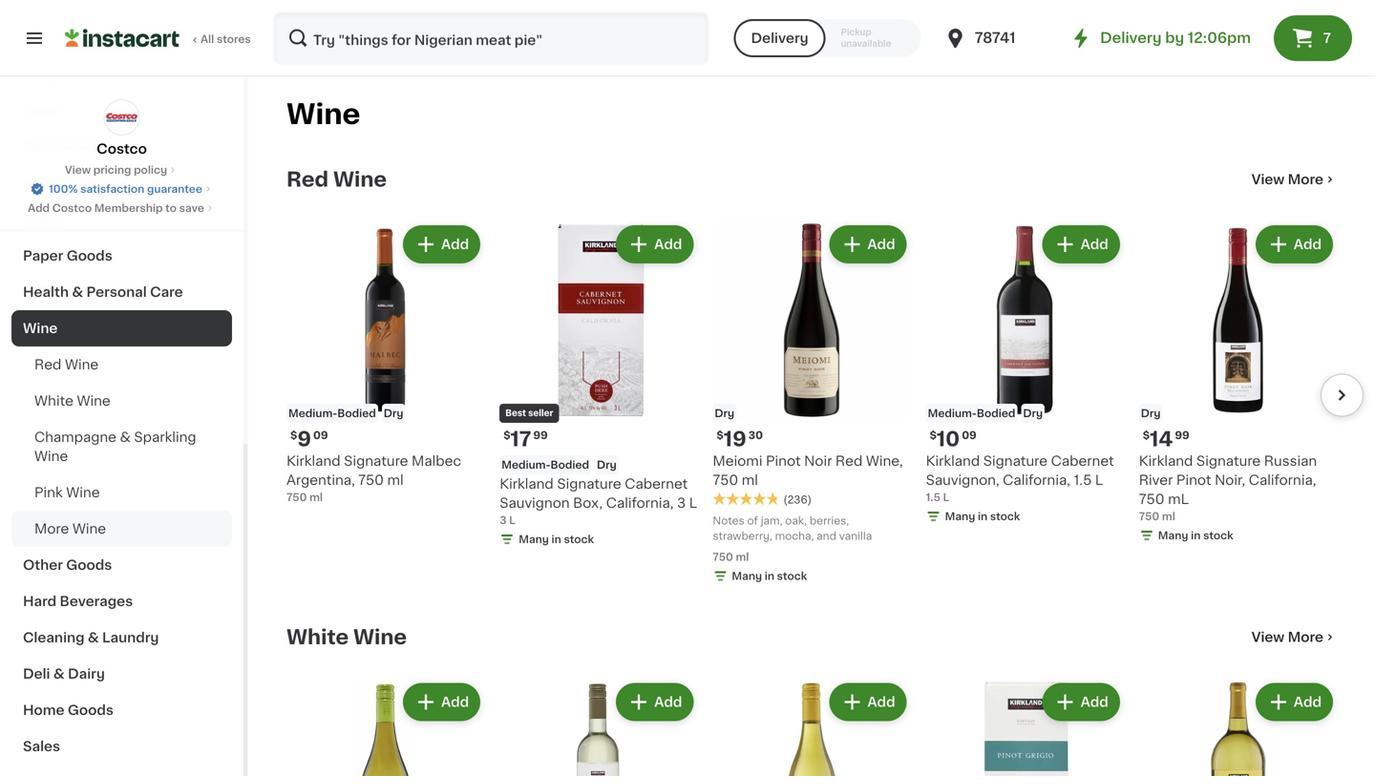 Task type: describe. For each thing, give the bounding box(es) containing it.
sauvignon,
[[926, 474, 1000, 487]]

ml down strawberry,
[[736, 552, 749, 563]]

1 horizontal spatial medium-
[[502, 460, 551, 471]]

costco inside add costco membership to save link
[[52, 203, 92, 214]]

oak,
[[786, 516, 807, 527]]

other
[[23, 559, 63, 572]]

of
[[748, 516, 759, 527]]

wine inside "link"
[[72, 523, 106, 536]]

russian
[[1265, 455, 1318, 468]]

many for l
[[946, 512, 976, 522]]

medium-bodied dry for 10
[[928, 409, 1043, 419]]

bodied for 9
[[338, 409, 376, 419]]

hard beverages link
[[11, 584, 232, 620]]

california, inside kirkland signature cabernet sauvignon box, california, 3 l 3 l
[[606, 497, 674, 510]]

dry up "kirkland signature malbec argentina, 750 ml 750 ml"
[[384, 409, 404, 419]]

all stores link
[[65, 11, 252, 65]]

deli
[[23, 668, 50, 681]]

view for white wine
[[1252, 631, 1285, 645]]

1 vertical spatial 1.5
[[926, 493, 941, 503]]

more wine link
[[11, 511, 232, 547]]

stores
[[217, 34, 251, 44]]

$ 14 99
[[1144, 430, 1190, 450]]

in for ml
[[1192, 531, 1201, 541]]

78741
[[975, 31, 1016, 45]]

kirkland signature cabernet sauvignon, california, 1.5 l 1.5 l
[[926, 455, 1115, 503]]

0 horizontal spatial white wine
[[34, 395, 111, 408]]

medium- for 10
[[928, 409, 977, 419]]

beverages
[[60, 595, 133, 609]]

all stores
[[201, 34, 251, 44]]

product group containing 19
[[713, 222, 911, 588]]

guarantee
[[147, 184, 202, 194]]

09 for 10
[[962, 431, 977, 441]]

dry up 19
[[715, 409, 735, 419]]

dairy
[[68, 668, 105, 681]]

view pricing policy
[[65, 165, 167, 175]]

09 for 9
[[313, 431, 328, 441]]

pinot inside the meiomi pinot noir red wine, 750 ml
[[766, 455, 801, 468]]

cider
[[73, 177, 111, 190]]

pinot inside kirkland signature russian river pinot noir, california, 750 ml 750 ml
[[1177, 474, 1212, 487]]

signature for box,
[[557, 478, 622, 491]]

floral
[[23, 104, 61, 118]]

17
[[511, 430, 532, 450]]

delivery button
[[734, 19, 826, 57]]

99 for 14
[[1176, 431, 1190, 441]]

more for white wine
[[1289, 631, 1324, 645]]

service type group
[[734, 19, 922, 57]]

view more link for red wine
[[1252, 170, 1338, 189]]

$ for 17
[[504, 431, 511, 441]]

100% satisfaction guarantee
[[49, 184, 202, 194]]

1 vertical spatial white
[[287, 628, 349, 648]]

1 horizontal spatial 1.5
[[1074, 474, 1092, 487]]

$ for 9
[[290, 431, 297, 441]]

home goods
[[23, 704, 114, 718]]

sales link
[[11, 729, 232, 765]]

dry up 14 at the bottom of the page
[[1142, 409, 1161, 419]]

champagne
[[34, 431, 117, 444]]

750 ml
[[713, 552, 749, 563]]

750 inside the meiomi pinot noir red wine, 750 ml
[[713, 474, 739, 487]]

$ for 19
[[717, 431, 724, 441]]

other goods
[[23, 559, 112, 572]]

& for cleaning
[[88, 632, 99, 645]]

baby link
[[11, 56, 232, 93]]

0 vertical spatial white
[[34, 395, 73, 408]]

7 button
[[1275, 15, 1353, 61]]

product group containing 9
[[287, 222, 485, 506]]

meiomi pinot noir red wine, 750 ml
[[713, 455, 904, 487]]

health & personal care
[[23, 286, 183, 299]]

Search field
[[275, 13, 708, 63]]

home
[[23, 704, 65, 718]]

notes of jam, oak, berries, strawberry, mocha, and vanilla
[[713, 516, 873, 542]]

view for red wine
[[1252, 173, 1285, 186]]

jam,
[[761, 516, 783, 527]]

stock down mocha,
[[777, 572, 808, 582]]

kirkland for argentina,
[[287, 455, 341, 468]]

ml inside the meiomi pinot noir red wine, 750 ml
[[742, 474, 758, 487]]

champagne & sparkling wine
[[34, 431, 196, 463]]

many down 750 ml
[[732, 572, 763, 582]]

& for beer
[[59, 177, 70, 190]]

best
[[506, 410, 526, 418]]

paper goods
[[23, 249, 112, 263]]

noir
[[805, 455, 833, 468]]

by
[[1166, 31, 1185, 45]]

ml inside kirkland signature russian river pinot noir, california, 750 ml 750 ml
[[1163, 512, 1176, 522]]

signature for pinot
[[1197, 455, 1261, 468]]

19
[[724, 430, 747, 450]]

river
[[1140, 474, 1174, 487]]

kirkland for sauvignon
[[500, 478, 554, 491]]

kirkland signature cabernet sauvignon box, california, 3 l 3 l
[[500, 478, 698, 526]]

item carousel region
[[260, 214, 1364, 596]]

sales
[[23, 741, 60, 754]]

california, inside kirkland signature russian river pinot noir, california, 750 ml 750 ml
[[1249, 474, 1317, 487]]

add costco membership to save link
[[28, 201, 216, 216]]

wine inside champagne & sparkling wine
[[34, 450, 68, 463]]

1 vertical spatial red wine link
[[11, 347, 232, 383]]

view more for white wine
[[1252, 631, 1324, 645]]

kirkland signature russian river pinot noir, california, 750 ml 750 ml
[[1140, 455, 1318, 522]]

stock for box,
[[564, 535, 594, 545]]

signature for 750
[[344, 455, 408, 468]]

instacart logo image
[[65, 27, 180, 50]]

1 horizontal spatial bodied
[[551, 460, 590, 471]]

wine link
[[11, 311, 232, 347]]

beer
[[23, 177, 55, 190]]

$ 9 09
[[290, 430, 328, 450]]

many in stock down 750 ml
[[732, 572, 808, 582]]

and
[[817, 531, 837, 542]]

dry up kirkland signature cabernet sauvignon box, california, 3 l 3 l
[[597, 460, 617, 471]]

floral link
[[11, 93, 232, 129]]

cleaning & laundry
[[23, 632, 159, 645]]

stock for pinot
[[1204, 531, 1234, 541]]

1 horizontal spatial white wine link
[[287, 627, 407, 649]]

costco logo image
[[104, 99, 140, 136]]

99 for 17
[[534, 431, 548, 441]]

policy
[[134, 165, 167, 175]]

liquor
[[23, 213, 67, 226]]

argentina,
[[287, 474, 355, 487]]

product group containing 10
[[926, 222, 1124, 529]]

(236)
[[784, 495, 812, 506]]

liquor link
[[11, 202, 232, 238]]

dry up kirkland signature cabernet sauvignon, california, 1.5 l 1.5 l
[[1024, 409, 1043, 419]]

notes
[[713, 516, 745, 527]]

$ 10 09
[[930, 430, 977, 450]]

pink wine link
[[11, 475, 232, 511]]

save
[[179, 203, 204, 214]]

14
[[1151, 430, 1174, 450]]

electronics
[[23, 140, 101, 154]]

add costco membership to save
[[28, 203, 204, 214]]

delivery by 12:06pm link
[[1070, 27, 1252, 50]]

strawberry,
[[713, 531, 773, 542]]

many in stock for ml
[[1159, 531, 1234, 541]]

$ 17 99
[[504, 430, 548, 450]]



Task type: locate. For each thing, give the bounding box(es) containing it.
view more for red wine
[[1252, 173, 1324, 186]]

kirkland up sauvignon at the left of page
[[500, 478, 554, 491]]

1 horizontal spatial red
[[287, 170, 329, 190]]

0 horizontal spatial red wine link
[[11, 347, 232, 383]]

2 09 from the left
[[962, 431, 977, 441]]

2 vertical spatial goods
[[68, 704, 114, 718]]

white wine
[[34, 395, 111, 408], [287, 628, 407, 648]]

1 horizontal spatial white
[[287, 628, 349, 648]]

pinot left "noir"
[[766, 455, 801, 468]]

many for ml
[[1159, 531, 1189, 541]]

$ for 10
[[930, 431, 937, 441]]

cleaning
[[23, 632, 85, 645]]

0 horizontal spatial 99
[[534, 431, 548, 441]]

delivery for delivery
[[751, 32, 809, 45]]

0 vertical spatial costco
[[97, 142, 147, 156]]

09 right 9
[[313, 431, 328, 441]]

99 right the 17
[[534, 431, 548, 441]]

1 horizontal spatial red wine
[[287, 170, 387, 190]]

beer & cider
[[23, 177, 111, 190]]

signature up the sauvignon, at bottom
[[984, 455, 1048, 468]]

medium- down "$ 17 99"
[[502, 460, 551, 471]]

cabernet inside kirkland signature cabernet sauvignon box, california, 3 l 3 l
[[625, 478, 688, 491]]

bodied up "kirkland signature malbec argentina, 750 ml 750 ml"
[[338, 409, 376, 419]]

0 horizontal spatial medium-
[[289, 409, 338, 419]]

78741 button
[[945, 11, 1059, 65]]

goods up beverages
[[66, 559, 112, 572]]

1 vertical spatial costco
[[52, 203, 92, 214]]

product group
[[287, 222, 485, 506], [500, 222, 698, 552], [713, 222, 911, 588], [926, 222, 1124, 529], [1140, 222, 1338, 548], [287, 680, 485, 777], [500, 680, 698, 777], [713, 680, 911, 777], [926, 680, 1124, 777], [1140, 680, 1338, 777]]

hard beverages
[[23, 595, 133, 609]]

$ for 14
[[1144, 431, 1151, 441]]

medium- for 9
[[289, 409, 338, 419]]

2 horizontal spatial bodied
[[977, 409, 1016, 419]]

1.5
[[1074, 474, 1092, 487], [926, 493, 941, 503]]

1 horizontal spatial white wine
[[287, 628, 407, 648]]

3 $ from the left
[[504, 431, 511, 441]]

& right deli
[[53, 668, 65, 681]]

2 horizontal spatial medium-
[[928, 409, 977, 419]]

1 vertical spatial white wine link
[[287, 627, 407, 649]]

0 horizontal spatial medium-bodied dry
[[289, 409, 404, 419]]

2 $ from the left
[[717, 431, 724, 441]]

2 vertical spatial more
[[1289, 631, 1324, 645]]

in down strawberry,
[[765, 572, 775, 582]]

cabernet for california,
[[625, 478, 688, 491]]

$ up argentina,
[[290, 431, 297, 441]]

& for deli
[[53, 668, 65, 681]]

many for 3
[[519, 535, 549, 545]]

stock
[[991, 512, 1021, 522], [1204, 531, 1234, 541], [564, 535, 594, 545], [777, 572, 808, 582]]

1 horizontal spatial 09
[[962, 431, 977, 441]]

membership
[[94, 203, 163, 214]]

goods inside "link"
[[67, 249, 112, 263]]

ml down meiomi
[[742, 474, 758, 487]]

many down ml at the bottom right of the page
[[1159, 531, 1189, 541]]

pricing
[[93, 165, 131, 175]]

3
[[677, 497, 686, 510], [500, 516, 507, 526]]

1 vertical spatial view more
[[1252, 631, 1324, 645]]

sauvignon
[[500, 497, 570, 510]]

medium- up the $ 10 09
[[928, 409, 977, 419]]

2 horizontal spatial medium-bodied dry
[[928, 409, 1043, 419]]

care
[[150, 286, 183, 299]]

0 vertical spatial red wine
[[287, 170, 387, 190]]

more
[[1289, 173, 1324, 186], [34, 523, 69, 536], [1289, 631, 1324, 645]]

signature inside kirkland signature cabernet sauvignon, california, 1.5 l 1.5 l
[[984, 455, 1048, 468]]

9
[[297, 430, 311, 450]]

0 vertical spatial white wine link
[[11, 383, 232, 419]]

stock down kirkland signature russian river pinot noir, california, 750 ml 750 ml
[[1204, 531, 1234, 541]]

many down sauvignon at the left of page
[[519, 535, 549, 545]]

1 vertical spatial more
[[34, 523, 69, 536]]

1 vertical spatial view more link
[[1252, 628, 1338, 648]]

kirkland up argentina,
[[287, 455, 341, 468]]

0 vertical spatial red
[[287, 170, 329, 190]]

medium- up $ 9 09
[[289, 409, 338, 419]]

other goods link
[[11, 547, 232, 584]]

1 horizontal spatial california,
[[1003, 474, 1071, 487]]

$ up meiomi
[[717, 431, 724, 441]]

deli & dairy link
[[11, 656, 232, 693]]

signature inside "kirkland signature malbec argentina, 750 ml 750 ml"
[[344, 455, 408, 468]]

kirkland inside kirkland signature russian river pinot noir, california, 750 ml 750 ml
[[1140, 455, 1194, 468]]

1 horizontal spatial costco
[[97, 142, 147, 156]]

many down the sauvignon, at bottom
[[946, 512, 976, 522]]

$ up the sauvignon, at bottom
[[930, 431, 937, 441]]

best seller
[[506, 410, 554, 418]]

signature
[[344, 455, 408, 468], [984, 455, 1048, 468], [1197, 455, 1261, 468], [557, 478, 622, 491]]

in down the sauvignon, at bottom
[[978, 512, 988, 522]]

1 horizontal spatial 99
[[1176, 431, 1190, 441]]

cabernet inside kirkland signature cabernet sauvignon, california, 1.5 l 1.5 l
[[1052, 455, 1115, 468]]

view more link
[[1252, 170, 1338, 189], [1252, 628, 1338, 648]]

electronics link
[[11, 129, 232, 165]]

satisfaction
[[80, 184, 145, 194]]

None search field
[[273, 11, 709, 65]]

0 vertical spatial white wine
[[34, 395, 111, 408]]

0 vertical spatial 3
[[677, 497, 686, 510]]

1 horizontal spatial 3
[[677, 497, 686, 510]]

0 horizontal spatial white
[[34, 395, 73, 408]]

1 horizontal spatial pinot
[[1177, 474, 1212, 487]]

& right health at the top left of page
[[72, 286, 83, 299]]

kirkland inside kirkland signature cabernet sauvignon, california, 1.5 l 1.5 l
[[926, 455, 980, 468]]

kirkland inside kirkland signature cabernet sauvignon box, california, 3 l 3 l
[[500, 478, 554, 491]]

many
[[946, 512, 976, 522], [1159, 531, 1189, 541], [519, 535, 549, 545], [732, 572, 763, 582]]

in down sauvignon at the left of page
[[552, 535, 562, 545]]

laundry
[[102, 632, 159, 645]]

seller
[[528, 410, 554, 418]]

1 vertical spatial white wine
[[287, 628, 407, 648]]

& for health
[[72, 286, 83, 299]]

1 horizontal spatial delivery
[[1101, 31, 1162, 45]]

l
[[1096, 474, 1104, 487], [944, 493, 950, 503], [690, 497, 698, 510], [509, 516, 516, 526]]

stock down box, on the left bottom of page
[[564, 535, 594, 545]]

1.5 down the sauvignon, at bottom
[[926, 493, 941, 503]]

add button
[[405, 227, 479, 262], [618, 227, 692, 262], [832, 227, 905, 262], [1045, 227, 1119, 262], [1258, 227, 1332, 262], [405, 686, 479, 720], [618, 686, 692, 720], [832, 686, 905, 720], [1045, 686, 1119, 720], [1258, 686, 1332, 720]]

& right beer on the left of page
[[59, 177, 70, 190]]

1 09 from the left
[[313, 431, 328, 441]]

stock for california,
[[991, 512, 1021, 522]]

0 vertical spatial red wine link
[[287, 168, 387, 191]]

ml down argentina,
[[310, 493, 323, 503]]

1 horizontal spatial medium-bodied dry
[[502, 460, 617, 471]]

2 horizontal spatial red
[[836, 455, 863, 468]]

cabernet for 1.5
[[1052, 455, 1115, 468]]

white wine link
[[11, 383, 232, 419], [287, 627, 407, 649]]

1 vertical spatial 3
[[500, 516, 507, 526]]

baby
[[23, 68, 59, 81]]

$ inside $ 9 09
[[290, 431, 297, 441]]

$ up river
[[1144, 431, 1151, 441]]

$ 19 30
[[717, 430, 763, 450]]

goods for other goods
[[66, 559, 112, 572]]

99 inside $ 14 99
[[1176, 431, 1190, 441]]

more inside "link"
[[34, 523, 69, 536]]

many in stock for l
[[946, 512, 1021, 522]]

goods
[[67, 249, 112, 263], [66, 559, 112, 572], [68, 704, 114, 718]]

goods up health & personal care
[[67, 249, 112, 263]]

1 vertical spatial goods
[[66, 559, 112, 572]]

champagne & sparkling wine link
[[11, 419, 232, 475]]

0 horizontal spatial red
[[34, 358, 62, 372]]

goods down dairy
[[68, 704, 114, 718]]

signature up box, on the left bottom of page
[[557, 478, 622, 491]]

box,
[[573, 497, 603, 510]]

1 horizontal spatial red wine link
[[287, 168, 387, 191]]

pinot up ml at the bottom right of the page
[[1177, 474, 1212, 487]]

hard
[[23, 595, 56, 609]]

view more
[[1252, 173, 1324, 186], [1252, 631, 1324, 645]]

delivery
[[1101, 31, 1162, 45], [751, 32, 809, 45]]

2 horizontal spatial california,
[[1249, 474, 1317, 487]]

0 vertical spatial view more link
[[1252, 170, 1338, 189]]

2 99 from the left
[[1176, 431, 1190, 441]]

many in stock down the sauvignon, at bottom
[[946, 512, 1021, 522]]

kirkland for sauvignon,
[[926, 455, 980, 468]]

goods for home goods
[[68, 704, 114, 718]]

1.5 left river
[[1074, 474, 1092, 487]]

deli & dairy
[[23, 668, 105, 681]]

$ inside $ 19 30
[[717, 431, 724, 441]]

0 horizontal spatial 3
[[500, 516, 507, 526]]

&
[[59, 177, 70, 190], [72, 286, 83, 299], [120, 431, 131, 444], [88, 632, 99, 645], [53, 668, 65, 681]]

bodied up kirkland signature cabernet sauvignon, california, 1.5 l 1.5 l
[[977, 409, 1016, 419]]

red inside the meiomi pinot noir red wine, 750 ml
[[836, 455, 863, 468]]

ml right argentina,
[[387, 474, 404, 487]]

0 horizontal spatial delivery
[[751, 32, 809, 45]]

berries,
[[810, 516, 850, 527]]

& inside champagne & sparkling wine
[[120, 431, 131, 444]]

product group containing 17
[[500, 222, 698, 552]]

kirkland
[[287, 455, 341, 468], [926, 455, 980, 468], [1140, 455, 1194, 468], [500, 478, 554, 491]]

sparkling
[[134, 431, 196, 444]]

kirkland inside "kirkland signature malbec argentina, 750 ml 750 ml"
[[287, 455, 341, 468]]

1 99 from the left
[[534, 431, 548, 441]]

kirkland up the sauvignon, at bottom
[[926, 455, 980, 468]]

california, right box, on the left bottom of page
[[606, 497, 674, 510]]

more for red wine
[[1289, 173, 1324, 186]]

kirkland for river
[[1140, 455, 1194, 468]]

meiomi
[[713, 455, 763, 468]]

99 right 14 at the bottom of the page
[[1176, 431, 1190, 441]]

0 horizontal spatial pinot
[[766, 455, 801, 468]]

1 vertical spatial red
[[34, 358, 62, 372]]

1 $ from the left
[[290, 431, 297, 441]]

0 vertical spatial 1.5
[[1074, 474, 1092, 487]]

$ inside $ 14 99
[[1144, 431, 1151, 441]]

100% satisfaction guarantee button
[[30, 178, 214, 197]]

$ down best
[[504, 431, 511, 441]]

california, right the sauvignon, at bottom
[[1003, 474, 1071, 487]]

0 horizontal spatial california,
[[606, 497, 674, 510]]

paper goods link
[[11, 238, 232, 274]]

many in stock down ml at the bottom right of the page
[[1159, 531, 1234, 541]]

1 vertical spatial cabernet
[[625, 478, 688, 491]]

costco
[[97, 142, 147, 156], [52, 203, 92, 214]]

wine,
[[866, 455, 904, 468]]

1 view more from the top
[[1252, 173, 1324, 186]]

99 inside "$ 17 99"
[[534, 431, 548, 441]]

& down beverages
[[88, 632, 99, 645]]

many in stock down sauvignon at the left of page
[[519, 535, 594, 545]]

delivery by 12:06pm
[[1101, 31, 1252, 45]]

many in stock for 3
[[519, 535, 594, 545]]

malbec
[[412, 455, 462, 468]]

white
[[34, 395, 73, 408], [287, 628, 349, 648]]

10
[[937, 430, 960, 450]]

0 horizontal spatial costco
[[52, 203, 92, 214]]

in for l
[[978, 512, 988, 522]]

bodied
[[338, 409, 376, 419], [977, 409, 1016, 419], [551, 460, 590, 471]]

to
[[165, 203, 177, 214]]

medium-bodied dry up the $ 10 09
[[928, 409, 1043, 419]]

0 horizontal spatial 1.5
[[926, 493, 941, 503]]

costco down the 100%
[[52, 203, 92, 214]]

2 vertical spatial red
[[836, 455, 863, 468]]

view
[[65, 165, 91, 175], [1252, 173, 1285, 186], [1252, 631, 1285, 645]]

12:06pm
[[1188, 31, 1252, 45]]

medium-bodied dry for 9
[[289, 409, 404, 419]]

mocha,
[[775, 531, 814, 542]]

beer & cider link
[[11, 165, 232, 202]]

pinot
[[766, 455, 801, 468], [1177, 474, 1212, 487]]

goods for paper goods
[[67, 249, 112, 263]]

09 right 10
[[962, 431, 977, 441]]

signature inside kirkland signature russian river pinot noir, california, 750 ml 750 ml
[[1197, 455, 1261, 468]]

delivery inside button
[[751, 32, 809, 45]]

& for champagne
[[120, 431, 131, 444]]

09 inside the $ 10 09
[[962, 431, 977, 441]]

view more link for white wine
[[1252, 628, 1338, 648]]

0 vertical spatial goods
[[67, 249, 112, 263]]

09 inside $ 9 09
[[313, 431, 328, 441]]

all
[[201, 34, 214, 44]]

1 vertical spatial pinot
[[1177, 474, 1212, 487]]

stock down kirkland signature cabernet sauvignon, california, 1.5 l 1.5 l
[[991, 512, 1021, 522]]

1 view more link from the top
[[1252, 170, 1338, 189]]

$ inside the $ 10 09
[[930, 431, 937, 441]]

california, inside kirkland signature cabernet sauvignon, california, 1.5 l 1.5 l
[[1003, 474, 1071, 487]]

health
[[23, 286, 69, 299]]

cleaning & laundry link
[[11, 620, 232, 656]]

red wine link
[[287, 168, 387, 191], [11, 347, 232, 383]]

ml down ml at the bottom right of the page
[[1163, 512, 1176, 522]]

30
[[749, 431, 763, 441]]

signature inside kirkland signature cabernet sauvignon box, california, 3 l 3 l
[[557, 478, 622, 491]]

dry
[[384, 409, 404, 419], [715, 409, 735, 419], [1024, 409, 1043, 419], [1142, 409, 1161, 419], [597, 460, 617, 471]]

100%
[[49, 184, 78, 194]]

signature up noir,
[[1197, 455, 1261, 468]]

0 vertical spatial cabernet
[[1052, 455, 1115, 468]]

signature up argentina,
[[344, 455, 408, 468]]

0 horizontal spatial cabernet
[[625, 478, 688, 491]]

2 view more from the top
[[1252, 631, 1324, 645]]

california, down russian
[[1249, 474, 1317, 487]]

1 vertical spatial red wine
[[34, 358, 99, 372]]

product group containing 14
[[1140, 222, 1338, 548]]

& left sparkling
[[120, 431, 131, 444]]

0 vertical spatial pinot
[[766, 455, 801, 468]]

5 $ from the left
[[1144, 431, 1151, 441]]

in for 3
[[552, 535, 562, 545]]

home goods link
[[11, 693, 232, 729]]

0 horizontal spatial 09
[[313, 431, 328, 441]]

health & personal care link
[[11, 274, 232, 311]]

medium-bodied dry up $ 9 09
[[289, 409, 404, 419]]

0 vertical spatial view more
[[1252, 173, 1324, 186]]

4 $ from the left
[[930, 431, 937, 441]]

bodied up box, on the left bottom of page
[[551, 460, 590, 471]]

vanilla
[[840, 531, 873, 542]]

in
[[978, 512, 988, 522], [1192, 531, 1201, 541], [552, 535, 562, 545], [765, 572, 775, 582]]

0 horizontal spatial white wine link
[[11, 383, 232, 419]]

delivery for delivery by 12:06pm
[[1101, 31, 1162, 45]]

2 view more link from the top
[[1252, 628, 1338, 648]]

0 horizontal spatial red wine
[[34, 358, 99, 372]]

1 horizontal spatial cabernet
[[1052, 455, 1115, 468]]

0 horizontal spatial bodied
[[338, 409, 376, 419]]

medium-bodied dry down "$ 17 99"
[[502, 460, 617, 471]]

red
[[287, 170, 329, 190], [34, 358, 62, 372], [836, 455, 863, 468]]

costco up "view pricing policy" link
[[97, 142, 147, 156]]

pink wine
[[34, 486, 100, 500]]

kirkland up river
[[1140, 455, 1194, 468]]

0 vertical spatial more
[[1289, 173, 1324, 186]]

signature for california,
[[984, 455, 1048, 468]]

in down kirkland signature russian river pinot noir, california, 750 ml 750 ml
[[1192, 531, 1201, 541]]

bodied for 10
[[977, 409, 1016, 419]]

★★★★★
[[713, 492, 780, 506], [713, 492, 780, 506]]

$ inside "$ 17 99"
[[504, 431, 511, 441]]



Task type: vqa. For each thing, say whether or not it's contained in the screenshot.
Feb inside the tuesday feb 6
no



